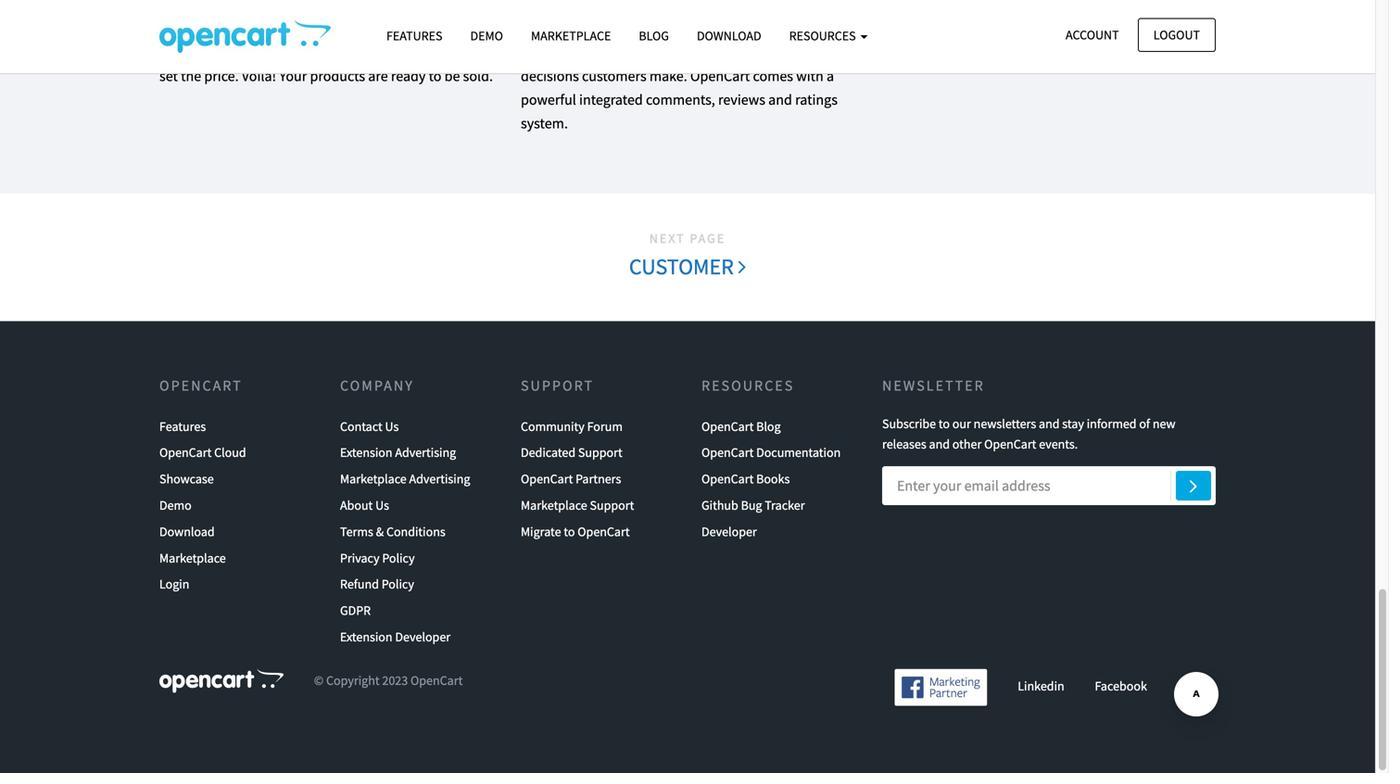 Task type: vqa. For each thing, say whether or not it's contained in the screenshot.
the left Features link
yes



Task type: locate. For each thing, give the bounding box(es) containing it.
a reward program that drives results. increase customer lifetime value and return purchases.
[[883, 19, 1166, 62]]

customer down next page
[[629, 253, 739, 281]]

1 vertical spatial advertising
[[409, 471, 470, 487]]

extension inside extension developer link
[[340, 629, 393, 645]]

0 horizontal spatial are
[[368, 67, 388, 85]]

voila!
[[242, 67, 276, 85]]

support for dedicated
[[578, 444, 623, 461]]

marketplace support
[[521, 497, 634, 514]]

opencart down opencart blog link
[[702, 444, 754, 461]]

extension down gdpr link
[[340, 629, 393, 645]]

us for about us
[[376, 497, 389, 514]]

buy up with
[[806, 43, 829, 62]]

opencart makes it easy to sell digital products. all you need to do is click a button, upload the product and set the price. voila! your products are ready to be sold.
[[159, 19, 493, 85]]

0 horizontal spatial demo
[[159, 497, 192, 514]]

to left our
[[939, 415, 950, 432]]

1 horizontal spatial reviews
[[718, 90, 766, 109]]

0 horizontal spatial download link
[[159, 519, 215, 545]]

contact us
[[340, 418, 399, 435]]

features link
[[373, 19, 457, 52], [159, 413, 206, 440]]

to down marketplace support link
[[564, 523, 575, 540]]

1 vertical spatial policy
[[382, 576, 414, 593]]

showcase
[[159, 471, 214, 487]]

comes
[[753, 67, 794, 85]]

download link down showcase 'link'
[[159, 519, 215, 545]]

and inside opencart makes it easy to sell digital products. all you need to do is click a button, upload the product and set the price. voila! your products are ready to be sold.
[[454, 43, 478, 62]]

opencart up comments,
[[691, 67, 750, 85]]

0 vertical spatial extension
[[340, 444, 393, 461]]

0 vertical spatial a
[[273, 43, 280, 62]]

extension inside extension advertising link
[[340, 444, 393, 461]]

resources up with
[[790, 27, 859, 44]]

reviews down comes
[[718, 90, 766, 109]]

download
[[697, 27, 762, 44], [159, 523, 215, 540]]

are
[[686, 19, 706, 38], [368, 67, 388, 85]]

policy for refund policy
[[382, 576, 414, 593]]

and down drives
[[1030, 43, 1054, 62]]

features link up ready
[[373, 19, 457, 52]]

1 extension from the top
[[340, 444, 393, 461]]

need
[[159, 43, 191, 62]]

1 horizontal spatial product
[[584, 19, 633, 38]]

1 vertical spatial support
[[578, 444, 623, 461]]

0 vertical spatial demo
[[471, 27, 503, 44]]

1 vertical spatial that
[[632, 43, 657, 62]]

advertising down extension advertising link
[[409, 471, 470, 487]]

demo link down showcase
[[159, 492, 192, 519]]

0 vertical spatial are
[[686, 19, 706, 38]]

0 vertical spatial that
[[997, 19, 1022, 38]]

upload
[[332, 43, 375, 62]]

resources
[[790, 27, 859, 44], [702, 376, 795, 395]]

0 vertical spatial features link
[[373, 19, 457, 52]]

0 horizontal spatial product
[[402, 43, 451, 62]]

1 horizontal spatial blog
[[757, 418, 781, 435]]

1 horizontal spatial are
[[686, 19, 706, 38]]

contact
[[340, 418, 383, 435]]

angle right image inside customer link
[[739, 255, 746, 278]]

opencart documentation
[[702, 444, 841, 461]]

customer product reviews are among the most important factors that trigger the buy or don't buy decisions customers make. opencart comes with a powerful integrated comments, reviews and ratings system.
[[521, 19, 838, 133]]

price.
[[204, 67, 239, 85]]

download for demo
[[159, 523, 215, 540]]

0 horizontal spatial developer
[[395, 629, 451, 645]]

marketplace link up decisions
[[517, 19, 625, 52]]

the
[[756, 19, 776, 38], [378, 43, 399, 62], [704, 43, 725, 62], [181, 67, 201, 85]]

and down all
[[454, 43, 478, 62]]

advertising
[[395, 444, 456, 461], [409, 471, 470, 487]]

a inside opencart makes it easy to sell digital products. all you need to do is click a button, upload the product and set the price. voila! your products are ready to be sold.
[[273, 43, 280, 62]]

1 vertical spatial angle right image
[[1190, 475, 1198, 497]]

next page
[[650, 230, 726, 246]]

product down products.
[[402, 43, 451, 62]]

0 horizontal spatial blog
[[639, 27, 669, 44]]

1 vertical spatial features link
[[159, 413, 206, 440]]

download link for demo
[[159, 519, 215, 545]]

the right set
[[181, 67, 201, 85]]

github bug tracker
[[702, 497, 805, 514]]

developer up 2023 on the bottom left of page
[[395, 629, 451, 645]]

1 vertical spatial a
[[827, 67, 834, 85]]

1 vertical spatial download
[[159, 523, 215, 540]]

0 horizontal spatial buy
[[728, 43, 751, 62]]

contact us link
[[340, 413, 399, 440]]

1 horizontal spatial demo link
[[457, 19, 517, 52]]

opencart down the newsletters
[[985, 436, 1037, 453]]

resources up opencart blog
[[702, 376, 795, 395]]

Enter your email address text field
[[883, 466, 1216, 505]]

are up trigger
[[686, 19, 706, 38]]

1 vertical spatial resources
[[702, 376, 795, 395]]

1 horizontal spatial download link
[[683, 19, 776, 52]]

0 vertical spatial reviews
[[636, 19, 683, 38]]

opencart - features image
[[159, 19, 331, 53]]

powerful
[[521, 90, 577, 109]]

us up extension advertising
[[385, 418, 399, 435]]

1 horizontal spatial marketplace link
[[517, 19, 625, 52]]

0 vertical spatial us
[[385, 418, 399, 435]]

2 vertical spatial support
[[590, 497, 634, 514]]

1 horizontal spatial a
[[827, 67, 834, 85]]

comments,
[[646, 90, 716, 109]]

1 horizontal spatial buy
[[806, 43, 829, 62]]

download for blog
[[697, 27, 762, 44]]

0 vertical spatial features
[[387, 27, 443, 44]]

0 vertical spatial policy
[[382, 550, 415, 566]]

opencart inside customer product reviews are among the most important factors that trigger the buy or don't buy decisions customers make. opencart comes with a powerful integrated comments, reviews and ratings system.
[[691, 67, 750, 85]]

marketplace up decisions
[[531, 27, 611, 44]]

1 horizontal spatial features
[[387, 27, 443, 44]]

demo inside demo "link"
[[471, 27, 503, 44]]

extension
[[340, 444, 393, 461], [340, 629, 393, 645]]

customer
[[883, 43, 941, 62]]

login link
[[159, 571, 189, 598]]

extension developer
[[340, 629, 451, 645]]

advertising up marketplace advertising
[[395, 444, 456, 461]]

download inside download link
[[697, 27, 762, 44]]

subscribe to our newsletters and stay informed of new releases and other opencart events.
[[883, 415, 1176, 453]]

facebook marketing partner image
[[895, 669, 988, 706]]

reviews up trigger
[[636, 19, 683, 38]]

download link up comes
[[683, 19, 776, 52]]

a right with
[[827, 67, 834, 85]]

advertising for marketplace advertising
[[409, 471, 470, 487]]

0 horizontal spatial angle right image
[[739, 255, 746, 278]]

features for opencart cloud
[[159, 418, 206, 435]]

us right about
[[376, 497, 389, 514]]

sell
[[324, 19, 345, 38]]

features link up opencart cloud
[[159, 413, 206, 440]]

2 buy from the left
[[806, 43, 829, 62]]

1 vertical spatial blog
[[757, 418, 781, 435]]

to
[[308, 19, 321, 38], [193, 43, 206, 62], [429, 67, 442, 85], [939, 415, 950, 432], [564, 523, 575, 540]]

migrate
[[521, 523, 561, 540]]

customers
[[582, 67, 647, 85]]

buy left or
[[728, 43, 751, 62]]

migrate to opencart link
[[521, 519, 630, 545]]

digital
[[348, 19, 387, 38]]

demo link up sold.
[[457, 19, 517, 52]]

customer up 'important'
[[521, 19, 581, 38]]

extension down contact us link
[[340, 444, 393, 461]]

opencart partners
[[521, 471, 622, 487]]

0 horizontal spatial demo link
[[159, 492, 192, 519]]

all
[[452, 19, 467, 38]]

opencart image
[[159, 669, 284, 693]]

marketplace up about us
[[340, 471, 407, 487]]

0 vertical spatial product
[[584, 19, 633, 38]]

demo right all
[[471, 27, 503, 44]]

opencart right 2023 on the bottom left of page
[[411, 672, 463, 689]]

the up ready
[[378, 43, 399, 62]]

support down partners
[[590, 497, 634, 514]]

customer for customer product reviews are among the most important factors that trigger the buy or don't buy decisions customers make. opencart comes with a powerful integrated comments, reviews and ratings system.
[[521, 19, 581, 38]]

0 vertical spatial angle right image
[[739, 255, 746, 278]]

demo
[[471, 27, 503, 44], [159, 497, 192, 514]]

download left don't
[[697, 27, 762, 44]]

features for demo
[[387, 27, 443, 44]]

marketplace advertising
[[340, 471, 470, 487]]

0 vertical spatial resources
[[790, 27, 859, 44]]

marketplace
[[531, 27, 611, 44], [340, 471, 407, 487], [521, 497, 588, 514], [159, 550, 226, 566]]

and left other
[[929, 436, 950, 453]]

button,
[[283, 43, 329, 62]]

blog up the make.
[[639, 27, 669, 44]]

1 horizontal spatial customer
[[629, 253, 739, 281]]

developer link
[[702, 519, 757, 545]]

policy down the privacy policy link
[[382, 576, 414, 593]]

refund policy
[[340, 576, 414, 593]]

and inside the a reward program that drives results. increase customer lifetime value and return purchases.
[[1030, 43, 1054, 62]]

1 vertical spatial extension
[[340, 629, 393, 645]]

0 horizontal spatial features
[[159, 418, 206, 435]]

0 vertical spatial demo link
[[457, 19, 517, 52]]

opencart cloud
[[159, 444, 246, 461]]

support up community
[[521, 376, 594, 395]]

a right "click" on the top
[[273, 43, 280, 62]]

support up partners
[[578, 444, 623, 461]]

product
[[584, 19, 633, 38], [402, 43, 451, 62]]

download link
[[683, 19, 776, 52], [159, 519, 215, 545]]

are left ready
[[368, 67, 388, 85]]

informed
[[1087, 415, 1137, 432]]

1 horizontal spatial download
[[697, 27, 762, 44]]

partners
[[576, 471, 622, 487]]

terms & conditions
[[340, 523, 446, 540]]

1 horizontal spatial demo
[[471, 27, 503, 44]]

0 horizontal spatial customer
[[521, 19, 581, 38]]

0 horizontal spatial download
[[159, 523, 215, 540]]

angle right image
[[739, 255, 746, 278], [1190, 475, 1198, 497]]

marketplace up login
[[159, 550, 226, 566]]

blog link
[[625, 19, 683, 52]]

that up value
[[997, 19, 1022, 38]]

subscribe
[[883, 415, 936, 432]]

1 vertical spatial customer
[[629, 253, 739, 281]]

customer link
[[628, 249, 747, 284]]

return
[[1057, 43, 1096, 62]]

that up the make.
[[632, 43, 657, 62]]

or
[[754, 43, 767, 62]]

0 vertical spatial download
[[697, 27, 762, 44]]

opencart up need in the left of the page
[[159, 19, 219, 38]]

0 vertical spatial developer
[[702, 523, 757, 540]]

0 horizontal spatial that
[[632, 43, 657, 62]]

that inside customer product reviews are among the most important factors that trigger the buy or don't buy decisions customers make. opencart comes with a powerful integrated comments, reviews and ratings system.
[[632, 43, 657, 62]]

community forum link
[[521, 413, 623, 440]]

and down comes
[[769, 90, 793, 109]]

and
[[454, 43, 478, 62], [1030, 43, 1054, 62], [769, 90, 793, 109], [1039, 415, 1060, 432], [929, 436, 950, 453]]

features up ready
[[387, 27, 443, 44]]

1 vertical spatial us
[[376, 497, 389, 514]]

product up factors at the left of the page
[[584, 19, 633, 38]]

about us link
[[340, 492, 389, 519]]

privacy policy link
[[340, 545, 415, 571]]

the up or
[[756, 19, 776, 38]]

1 horizontal spatial features link
[[373, 19, 457, 52]]

0 vertical spatial advertising
[[395, 444, 456, 461]]

logout link
[[1138, 18, 1216, 52]]

books
[[757, 471, 790, 487]]

features
[[387, 27, 443, 44], [159, 418, 206, 435]]

to inside subscribe to our newsletters and stay informed of new releases and other opencart events.
[[939, 415, 950, 432]]

opencart down marketplace support link
[[578, 523, 630, 540]]

0 horizontal spatial a
[[273, 43, 280, 62]]

2 extension from the top
[[340, 629, 393, 645]]

developer down "github"
[[702, 523, 757, 540]]

features up opencart cloud
[[159, 418, 206, 435]]

marketplace link up login
[[159, 545, 226, 571]]

policy down terms & conditions link
[[382, 550, 415, 566]]

decisions
[[521, 67, 579, 85]]

dedicated
[[521, 444, 576, 461]]

1 vertical spatial product
[[402, 43, 451, 62]]

customer inside customer product reviews are among the most important factors that trigger the buy or don't buy decisions customers make. opencart comes with a powerful integrated comments, reviews and ratings system.
[[521, 19, 581, 38]]

0 vertical spatial marketplace link
[[517, 19, 625, 52]]

and inside customer product reviews are among the most important factors that trigger the buy or don't buy decisions customers make. opencart comes with a powerful integrated comments, reviews and ratings system.
[[769, 90, 793, 109]]

0 vertical spatial customer
[[521, 19, 581, 38]]

of
[[1140, 415, 1151, 432]]

demo down showcase 'link'
[[159, 497, 192, 514]]

set
[[159, 67, 178, 85]]

migrate to opencart
[[521, 523, 630, 540]]

0 horizontal spatial marketplace link
[[159, 545, 226, 571]]

1 horizontal spatial that
[[997, 19, 1022, 38]]

a inside customer product reviews are among the most important factors that trigger the buy or don't buy decisions customers make. opencart comes with a powerful integrated comments, reviews and ratings system.
[[827, 67, 834, 85]]

opencart blog link
[[702, 413, 781, 440]]

1 vertical spatial download link
[[159, 519, 215, 545]]

1 vertical spatial features
[[159, 418, 206, 435]]

0 vertical spatial download link
[[683, 19, 776, 52]]

1 vertical spatial demo
[[159, 497, 192, 514]]

1 vertical spatial are
[[368, 67, 388, 85]]

download down showcase 'link'
[[159, 523, 215, 540]]

drives
[[1025, 19, 1062, 38]]

marketplace link
[[517, 19, 625, 52], [159, 545, 226, 571]]

purchases.
[[1099, 43, 1166, 62]]

blog up opencart documentation
[[757, 418, 781, 435]]

©
[[314, 672, 324, 689]]

about
[[340, 497, 373, 514]]

0 horizontal spatial features link
[[159, 413, 206, 440]]



Task type: describe. For each thing, give the bounding box(es) containing it.
newsletter
[[883, 376, 985, 395]]

features link for opencart cloud
[[159, 413, 206, 440]]

next
[[650, 230, 686, 246]]

extension advertising
[[340, 444, 456, 461]]

account
[[1066, 26, 1120, 43]]

1 vertical spatial reviews
[[718, 90, 766, 109]]

to left sell
[[308, 19, 321, 38]]

twitter link
[[1178, 678, 1216, 694]]

your
[[279, 67, 307, 85]]

tracker
[[765, 497, 805, 514]]

value
[[994, 43, 1027, 62]]

opencart books link
[[702, 466, 790, 492]]

to inside migrate to opencart link
[[564, 523, 575, 540]]

forum
[[587, 418, 623, 435]]

extension advertising link
[[340, 440, 456, 466]]

demo for the bottom demo "link"
[[159, 497, 192, 514]]

ratings
[[796, 90, 838, 109]]

opencart partners link
[[521, 466, 622, 492]]

our
[[953, 415, 972, 432]]

and up events.
[[1039, 415, 1060, 432]]

is
[[229, 43, 238, 62]]

other
[[953, 436, 982, 453]]

to left do in the top of the page
[[193, 43, 206, 62]]

bug
[[741, 497, 763, 514]]

resources link
[[776, 19, 882, 52]]

showcase link
[[159, 466, 214, 492]]

conditions
[[387, 523, 446, 540]]

opencart up opencart cloud
[[159, 376, 243, 395]]

copyright
[[326, 672, 380, 689]]

features link for demo
[[373, 19, 457, 52]]

it
[[265, 19, 274, 38]]

reward
[[894, 19, 937, 38]]

are inside customer product reviews are among the most important factors that trigger the buy or don't buy decisions customers make. opencart comes with a powerful integrated comments, reviews and ratings system.
[[686, 19, 706, 38]]

community forum
[[521, 418, 623, 435]]

page
[[690, 230, 726, 246]]

do
[[209, 43, 226, 62]]

opencart up opencart documentation
[[702, 418, 754, 435]]

0 vertical spatial support
[[521, 376, 594, 395]]

click
[[241, 43, 270, 62]]

opencart documentation link
[[702, 440, 841, 466]]

gdpr
[[340, 602, 371, 619]]

1 vertical spatial developer
[[395, 629, 451, 645]]

0 horizontal spatial reviews
[[636, 19, 683, 38]]

about us
[[340, 497, 389, 514]]

us for contact us
[[385, 418, 399, 435]]

don't
[[770, 43, 803, 62]]

opencart books
[[702, 471, 790, 487]]

gdpr link
[[340, 598, 371, 624]]

1 vertical spatial marketplace link
[[159, 545, 226, 571]]

documentation
[[757, 444, 841, 461]]

© copyright 2023 opencart
[[314, 672, 463, 689]]

company
[[340, 376, 414, 395]]

1 buy from the left
[[728, 43, 751, 62]]

login
[[159, 576, 189, 593]]

opencart down dedicated
[[521, 471, 573, 487]]

system.
[[521, 114, 568, 133]]

most
[[779, 19, 810, 38]]

download link for blog
[[683, 19, 776, 52]]

privacy
[[340, 550, 380, 566]]

stay
[[1063, 415, 1085, 432]]

results.
[[1065, 19, 1111, 38]]

advertising for extension advertising
[[395, 444, 456, 461]]

make.
[[650, 67, 688, 85]]

product inside customer product reviews are among the most important factors that trigger the buy or don't buy decisions customers make. opencart comes with a powerful integrated comments, reviews and ratings system.
[[584, 19, 633, 38]]

twitter
[[1178, 678, 1216, 694]]

opencart up "github"
[[702, 471, 754, 487]]

you
[[470, 19, 493, 38]]

facebook link
[[1095, 678, 1148, 694]]

2023
[[382, 672, 408, 689]]

that inside the a reward program that drives results. increase customer lifetime value and return purchases.
[[997, 19, 1022, 38]]

the down among
[[704, 43, 725, 62]]

0 vertical spatial blog
[[639, 27, 669, 44]]

ready
[[391, 67, 426, 85]]

refund
[[340, 576, 379, 593]]

policy for privacy policy
[[382, 550, 415, 566]]

terms
[[340, 523, 374, 540]]

lifetime
[[944, 43, 991, 62]]

facebook
[[1095, 678, 1148, 694]]

to left be at the top left
[[429, 67, 442, 85]]

extension for extension developer
[[340, 629, 393, 645]]

1 vertical spatial demo link
[[159, 492, 192, 519]]

new
[[1153, 415, 1176, 432]]

dedicated support link
[[521, 440, 623, 466]]

trigger
[[660, 43, 701, 62]]

&
[[376, 523, 384, 540]]

be
[[445, 67, 460, 85]]

dedicated support
[[521, 444, 623, 461]]

opencart inside subscribe to our newsletters and stay informed of new releases and other opencart events.
[[985, 436, 1037, 453]]

marketplace up 'migrate'
[[521, 497, 588, 514]]

newsletters
[[974, 415, 1037, 432]]

community
[[521, 418, 585, 435]]

program
[[940, 19, 994, 38]]

opencart blog
[[702, 418, 781, 435]]

increase
[[1113, 19, 1165, 38]]

github bug tracker link
[[702, 492, 805, 519]]

opencart inside opencart makes it easy to sell digital products. all you need to do is click a button, upload the product and set the price. voila! your products are ready to be sold.
[[159, 19, 219, 38]]

product inside opencart makes it easy to sell digital products. all you need to do is click a button, upload the product and set the price. voila! your products are ready to be sold.
[[402, 43, 451, 62]]

important
[[521, 43, 584, 62]]

events.
[[1040, 436, 1078, 453]]

extension for extension advertising
[[340, 444, 393, 461]]

releases
[[883, 436, 927, 453]]

opencart up showcase
[[159, 444, 212, 461]]

extension developer link
[[340, 624, 451, 650]]

marketplace support link
[[521, 492, 634, 519]]

support for marketplace
[[590, 497, 634, 514]]

linkedin
[[1018, 678, 1065, 694]]

with
[[797, 67, 824, 85]]

a
[[883, 19, 891, 38]]

demo for rightmost demo "link"
[[471, 27, 503, 44]]

among
[[709, 19, 753, 38]]

factors
[[587, 43, 629, 62]]

customer for customer
[[629, 253, 739, 281]]

refund policy link
[[340, 571, 414, 598]]

are inside opencart makes it easy to sell digital products. all you need to do is click a button, upload the product and set the price. voila! your products are ready to be sold.
[[368, 67, 388, 85]]

1 horizontal spatial angle right image
[[1190, 475, 1198, 497]]

privacy policy
[[340, 550, 415, 566]]

1 horizontal spatial developer
[[702, 523, 757, 540]]



